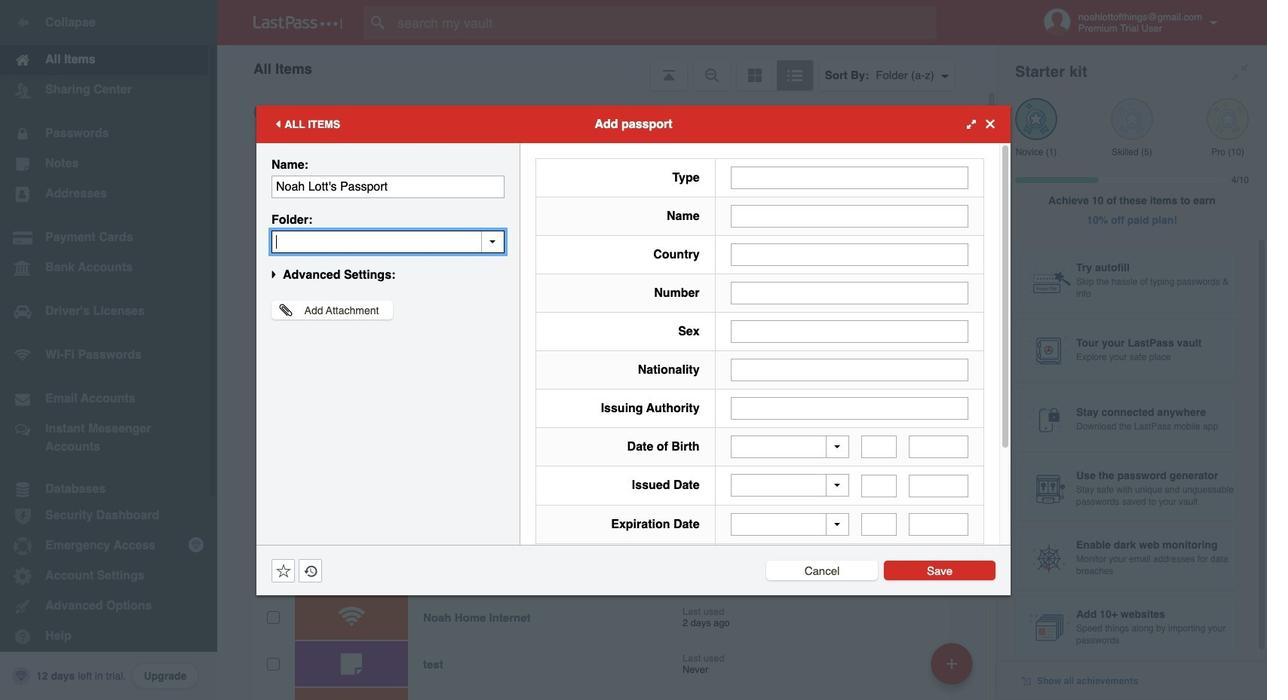 Task type: locate. For each thing, give the bounding box(es) containing it.
main navigation navigation
[[0, 0, 217, 701]]

Search search field
[[364, 6, 966, 39]]

vault options navigation
[[217, 45, 997, 91]]

None text field
[[731, 166, 969, 189], [272, 175, 505, 198], [731, 205, 969, 227], [731, 359, 969, 381], [731, 397, 969, 420], [909, 475, 969, 498], [731, 166, 969, 189], [272, 175, 505, 198], [731, 205, 969, 227], [731, 359, 969, 381], [731, 397, 969, 420], [909, 475, 969, 498]]

dialog
[[257, 105, 1011, 654]]

lastpass image
[[254, 16, 343, 29]]

new item image
[[947, 659, 957, 670]]

None text field
[[272, 230, 505, 253], [731, 243, 969, 266], [731, 282, 969, 304], [731, 320, 969, 343], [862, 436, 897, 459], [909, 436, 969, 459], [862, 475, 897, 498], [862, 514, 897, 536], [909, 514, 969, 536], [272, 230, 505, 253], [731, 243, 969, 266], [731, 282, 969, 304], [731, 320, 969, 343], [862, 436, 897, 459], [909, 436, 969, 459], [862, 475, 897, 498], [862, 514, 897, 536], [909, 514, 969, 536]]



Task type: describe. For each thing, give the bounding box(es) containing it.
new item navigation
[[926, 639, 982, 701]]

search my vault text field
[[364, 6, 966, 39]]



Task type: vqa. For each thing, say whether or not it's contained in the screenshot.
New item image
yes



